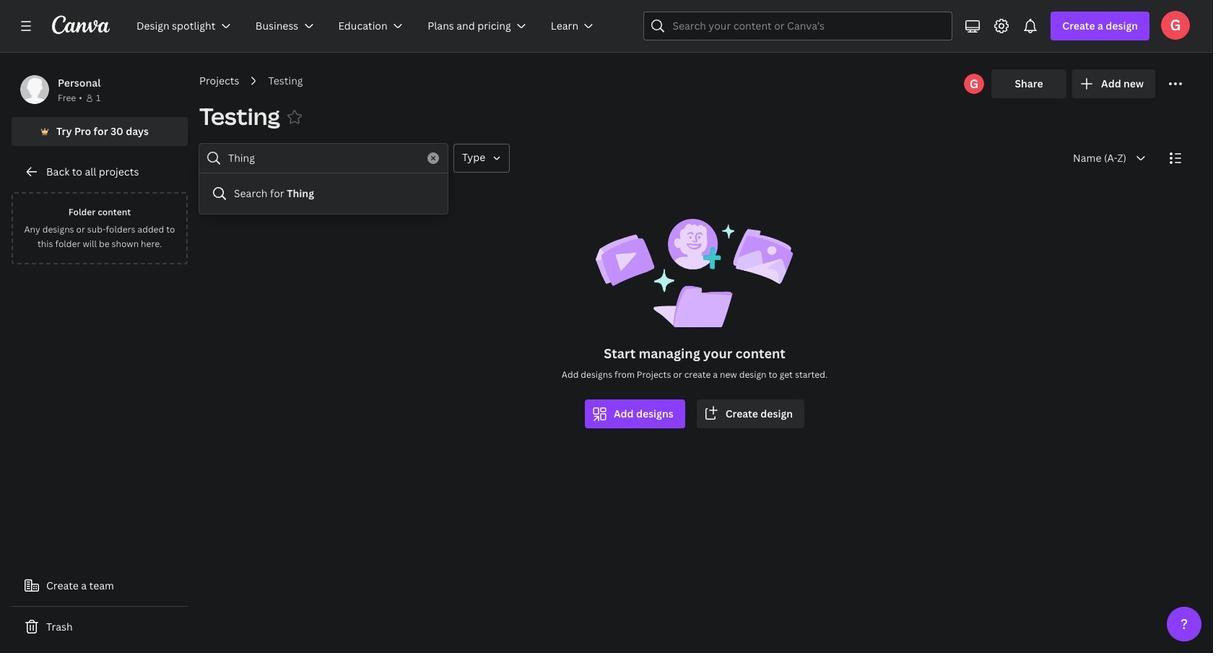 Task type: locate. For each thing, give the bounding box(es) containing it.
genericname382024 image
[[1162, 11, 1191, 40], [1162, 11, 1191, 40]]

Sort by button
[[1062, 144, 1156, 173]]

top level navigation element
[[127, 12, 609, 40]]

None search field
[[644, 12, 953, 40]]

Search folder search field
[[228, 144, 419, 172]]



Task type: describe. For each thing, give the bounding box(es) containing it.
Type button
[[454, 144, 510, 173]]

Search search field
[[673, 12, 924, 40]]



Task type: vqa. For each thing, say whether or not it's contained in the screenshot.
ADD within the dropdown button
no



